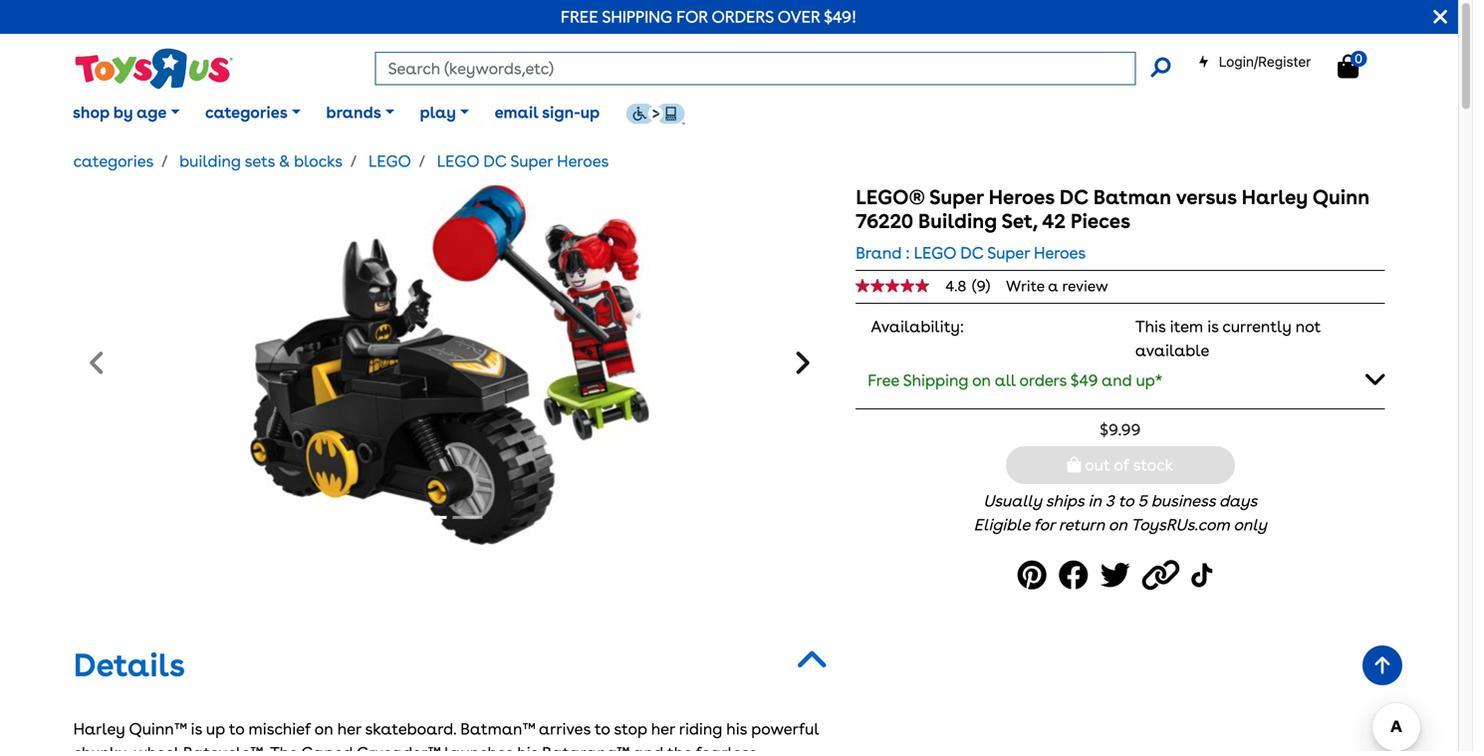 Task type: vqa. For each thing, say whether or not it's contained in the screenshot.
We're Not Really Strangers: Kids Edition Card Game at the top of the page
no



Task type: describe. For each thing, give the bounding box(es) containing it.
sign-
[[542, 103, 580, 122]]

usually
[[984, 491, 1042, 511]]

versus
[[1176, 185, 1237, 209]]

&
[[279, 151, 290, 171]]

0 vertical spatial super
[[510, 151, 553, 171]]

details link
[[73, 646, 185, 685]]

tiktok image
[[1192, 553, 1217, 598]]

building sets & blocks link
[[179, 151, 343, 171]]

is for currently
[[1208, 317, 1219, 336]]

out of stock button
[[1006, 446, 1235, 484]]

up inside email sign-up "link"
[[580, 103, 600, 122]]

sets
[[245, 151, 275, 171]]

toysrus.com
[[1131, 515, 1230, 535]]

harley quinn™ is up to mischief on her skateboard. batman™ arrives to stop her riding his powerful chunky-wheel batcycle™. the caped crusader™ launches his batarang™ and the fearles
[[73, 719, 819, 751]]

shipping
[[602, 7, 672, 26]]

brands button
[[313, 88, 407, 137]]

login/register button
[[1198, 52, 1311, 72]]

ships
[[1046, 491, 1084, 511]]

available
[[1135, 341, 1210, 360]]

shopping bag image
[[1067, 457, 1081, 473]]

76220
[[856, 209, 913, 233]]

0 horizontal spatial dc
[[483, 151, 507, 171]]

riding
[[679, 719, 722, 739]]

lego dc super heroes
[[437, 151, 609, 171]]

stop
[[614, 719, 647, 739]]

arrives
[[539, 719, 591, 739]]

review
[[1062, 277, 1108, 295]]

:
[[906, 243, 910, 262]]

1 her from the left
[[337, 719, 361, 739]]

lego® super heroes dc batman versus harley quinn 76220 building set, 42 pieces image number null image
[[250, 185, 649, 545]]

share a link to lego® super heroes dc batman versus harley quinn 76220 building set, 42 pieces on twitter image
[[1100, 553, 1136, 598]]

1 horizontal spatial his
[[726, 719, 747, 739]]

write a review button
[[1006, 277, 1108, 295]]

to for up
[[229, 719, 244, 739]]

write a review
[[1006, 277, 1108, 295]]

building sets & blocks
[[179, 151, 343, 171]]

brand : lego dc super heroes link
[[856, 241, 1086, 265]]

email
[[495, 103, 538, 122]]

days
[[1219, 491, 1257, 511]]

powerful
[[751, 719, 819, 739]]

2 vertical spatial dc
[[961, 243, 984, 262]]

for
[[1034, 515, 1055, 535]]

on inside free shipping on all orders $49 and up* dropdown button
[[972, 371, 991, 390]]

batarang™
[[542, 743, 629, 751]]

copy a link to lego® super heroes dc batman versus harley quinn 76220 building set, 42 pieces image
[[1142, 553, 1186, 598]]

item
[[1170, 317, 1203, 336]]

batcycle™.
[[183, 743, 266, 751]]

stock
[[1133, 455, 1174, 475]]

and inside harley quinn™ is up to mischief on her skateboard. batman™ arrives to stop her riding his powerful chunky-wheel batcycle™. the caped crusader™ launches his batarang™ and the fearles
[[633, 743, 663, 751]]

this
[[1135, 317, 1166, 336]]

email sign-up link
[[482, 88, 613, 137]]

over
[[778, 7, 820, 26]]

shopping bag image
[[1338, 54, 1359, 78]]

3
[[1105, 491, 1114, 511]]

(9)
[[972, 277, 990, 295]]

age
[[137, 103, 167, 122]]

4.8
[[946, 277, 967, 295]]

out of stock
[[1081, 455, 1174, 475]]

shop by age
[[73, 103, 167, 122]]

categories link
[[73, 151, 154, 171]]

1 vertical spatial heroes
[[989, 185, 1055, 209]]

login/register
[[1219, 53, 1311, 70]]

orders
[[712, 7, 774, 26]]

all
[[995, 371, 1016, 390]]

5
[[1138, 491, 1147, 511]]

building
[[179, 151, 241, 171]]

email sign-up
[[495, 103, 600, 122]]

$49
[[1071, 371, 1098, 390]]

write
[[1006, 277, 1045, 295]]

orders
[[1020, 371, 1067, 390]]

of
[[1114, 455, 1129, 475]]

not
[[1296, 317, 1321, 336]]

batman
[[1093, 185, 1172, 209]]

mischief
[[249, 719, 311, 739]]

business
[[1151, 491, 1215, 511]]

play
[[420, 103, 456, 122]]

1 vertical spatial super
[[929, 185, 984, 209]]

details
[[73, 646, 185, 685]]

free shipping on all orders $49 and up* button
[[856, 359, 1385, 400]]

lego for lego dc super heroes
[[437, 151, 479, 171]]

on inside harley quinn™ is up to mischief on her skateboard. batman™ arrives to stop her riding his powerful chunky-wheel batcycle™. the caped crusader™ launches his batarang™ and the fearles
[[315, 719, 333, 739]]

$49!
[[824, 7, 857, 26]]

lego inside lego® super heroes dc batman versus harley quinn 76220 building set, 42 pieces brand : lego dc super heroes
[[914, 243, 956, 262]]

$9.99
[[1100, 420, 1141, 439]]

by
[[113, 103, 133, 122]]

42
[[1042, 209, 1066, 233]]



Task type: locate. For each thing, give the bounding box(es) containing it.
0 vertical spatial and
[[1102, 371, 1132, 390]]

1 horizontal spatial super
[[929, 185, 984, 209]]

currently
[[1223, 317, 1292, 336]]

and left up* at right
[[1102, 371, 1132, 390]]

heroes
[[557, 151, 609, 171], [989, 185, 1055, 209], [1034, 243, 1086, 262]]

1 vertical spatial categories
[[73, 151, 154, 171]]

building
[[918, 209, 997, 233]]

shipping
[[903, 371, 969, 390]]

in
[[1088, 491, 1102, 511]]

is inside this item is currently not available
[[1208, 317, 1219, 336]]

only
[[1234, 515, 1267, 535]]

her up caped
[[337, 719, 361, 739]]

0 horizontal spatial his
[[517, 743, 538, 751]]

1 vertical spatial on
[[1109, 515, 1127, 535]]

free shipping for orders over $49! link
[[561, 7, 857, 26]]

for
[[677, 7, 708, 26]]

chunky-
[[73, 743, 134, 751]]

is up batcycle™.
[[191, 719, 202, 739]]

0 horizontal spatial super
[[510, 151, 553, 171]]

lego®
[[856, 185, 925, 209]]

None search field
[[375, 52, 1171, 85]]

up up batcycle™.
[[206, 719, 225, 739]]

2 her from the left
[[651, 719, 675, 739]]

create a pinterest pin for lego® super heroes dc batman versus harley quinn 76220 building set, 42 pieces image
[[1018, 553, 1053, 598]]

this icon serves as a link to download the essential accessibility assistive technology app for individuals with physical disabilities. it is featured as part of our commitment to diversity and inclusion. image
[[625, 103, 685, 125]]

1 vertical spatial his
[[517, 743, 538, 751]]

to for 3
[[1118, 491, 1134, 511]]

brand
[[856, 243, 902, 262]]

to up batcycle™.
[[229, 719, 244, 739]]

super down set,
[[987, 243, 1030, 262]]

her up the
[[651, 719, 675, 739]]

the
[[270, 743, 297, 751]]

on up caped
[[315, 719, 333, 739]]

menu bar containing shop by age
[[60, 78, 1458, 147]]

is for up
[[191, 719, 202, 739]]

0 vertical spatial his
[[726, 719, 747, 739]]

on left all
[[972, 371, 991, 390]]

to
[[1118, 491, 1134, 511], [229, 719, 244, 739], [595, 719, 610, 739]]

crusader™
[[357, 743, 440, 751]]

0 horizontal spatial and
[[633, 743, 663, 751]]

0 vertical spatial on
[[972, 371, 991, 390]]

return
[[1059, 515, 1105, 535]]

super down email sign-up "link"
[[510, 151, 553, 171]]

up left this icon serves as a link to download the essential accessibility assistive technology app for individuals with physical disabilities. it is featured as part of our commitment to diversity and inclusion. in the top of the page
[[580, 103, 600, 122]]

heroes up brand : lego dc super heroes link
[[989, 185, 1055, 209]]

menu bar
[[60, 78, 1458, 147]]

and inside free shipping on all orders $49 and up* dropdown button
[[1102, 371, 1132, 390]]

categories
[[205, 103, 288, 122], [73, 151, 154, 171]]

dc
[[483, 151, 507, 171], [1060, 185, 1089, 209], [961, 243, 984, 262]]

lego® super heroes dc batman versus harley quinn 76220 building set, 42 pieces brand : lego dc super heroes
[[856, 185, 1370, 262]]

0 horizontal spatial on
[[315, 719, 333, 739]]

0 horizontal spatial up
[[206, 719, 225, 739]]

caped
[[301, 743, 353, 751]]

free
[[868, 371, 899, 390]]

to up batarang™
[[595, 719, 610, 739]]

0 horizontal spatial categories
[[73, 151, 154, 171]]

1 horizontal spatial is
[[1208, 317, 1219, 336]]

2 vertical spatial super
[[987, 243, 1030, 262]]

his down batman™
[[517, 743, 538, 751]]

harley
[[1242, 185, 1308, 209], [73, 719, 125, 739]]

1 horizontal spatial harley
[[1242, 185, 1308, 209]]

the
[[667, 743, 692, 751]]

1 horizontal spatial to
[[595, 719, 610, 739]]

1 horizontal spatial on
[[972, 371, 991, 390]]

0
[[1355, 51, 1363, 66]]

lego right the ":" at right
[[914, 243, 956, 262]]

out
[[1085, 455, 1110, 475]]

and down stop
[[633, 743, 663, 751]]

categories for categories dropdown button
[[205, 103, 288, 122]]

0 horizontal spatial lego
[[369, 151, 411, 171]]

1 vertical spatial and
[[633, 743, 663, 751]]

wheel
[[134, 743, 179, 751]]

1 vertical spatial up
[[206, 719, 225, 739]]

heroes down sign-
[[557, 151, 609, 171]]

1 horizontal spatial categories
[[205, 103, 288, 122]]

2 horizontal spatial lego
[[914, 243, 956, 262]]

1 horizontal spatial up
[[580, 103, 600, 122]]

harley left quinn
[[1242, 185, 1308, 209]]

share lego® super heroes dc batman versus harley quinn 76220 building set, 42 pieces on facebook image
[[1059, 553, 1094, 598]]

dc down email
[[483, 151, 507, 171]]

batman™
[[460, 719, 535, 739]]

0 vertical spatial up
[[580, 103, 600, 122]]

heroes down 42
[[1034, 243, 1086, 262]]

harley up chunky-
[[73, 719, 125, 739]]

lego link
[[369, 151, 411, 171]]

0 vertical spatial dc
[[483, 151, 507, 171]]

usually ships in 3 to 5 business days eligible for return on toysrus.com only
[[974, 491, 1267, 535]]

0 vertical spatial is
[[1208, 317, 1219, 336]]

1 horizontal spatial lego
[[437, 151, 479, 171]]

close button image
[[1434, 6, 1447, 28]]

0 horizontal spatial is
[[191, 719, 202, 739]]

free shipping on all orders $49 and up*
[[868, 371, 1163, 390]]

launches
[[444, 743, 513, 751]]

lego for "lego" link
[[369, 151, 411, 171]]

on
[[972, 371, 991, 390], [1109, 515, 1127, 535], [315, 719, 333, 739]]

blocks
[[294, 151, 343, 171]]

toys r us image
[[73, 46, 233, 91]]

shop
[[73, 103, 109, 122]]

dc left batman
[[1060, 185, 1089, 209]]

brands
[[326, 103, 381, 122]]

1 horizontal spatial and
[[1102, 371, 1132, 390]]

Enter Keyword or Item No. search field
[[375, 52, 1136, 85]]

0 horizontal spatial her
[[337, 719, 361, 739]]

0 vertical spatial harley
[[1242, 185, 1308, 209]]

2 horizontal spatial on
[[1109, 515, 1127, 535]]

set,
[[1002, 209, 1038, 233]]

categories button
[[192, 88, 313, 137]]

lego down play dropdown button
[[437, 151, 479, 171]]

pieces
[[1071, 209, 1131, 233]]

a
[[1048, 277, 1059, 295]]

his
[[726, 719, 747, 739], [517, 743, 538, 751]]

shop by age button
[[60, 88, 192, 137]]

play button
[[407, 88, 482, 137]]

1 vertical spatial is
[[191, 719, 202, 739]]

quinn
[[1313, 185, 1370, 209]]

harley inside harley quinn™ is up to mischief on her skateboard. batman™ arrives to stop her riding his powerful chunky-wheel batcycle™. the caped crusader™ launches his batarang™ and the fearles
[[73, 719, 125, 739]]

0 horizontal spatial to
[[229, 719, 244, 739]]

free shipping for orders over $49!
[[561, 7, 857, 26]]

lego down brands dropdown button
[[369, 151, 411, 171]]

harley inside lego® super heroes dc batman versus harley quinn 76220 building set, 42 pieces brand : lego dc super heroes
[[1242, 185, 1308, 209]]

up*
[[1136, 371, 1163, 390]]

quinn™
[[129, 719, 187, 739]]

1 horizontal spatial her
[[651, 719, 675, 739]]

super up brand : lego dc super heroes link
[[929, 185, 984, 209]]

lego
[[369, 151, 411, 171], [437, 151, 479, 171], [914, 243, 956, 262]]

is right the item
[[1208, 317, 1219, 336]]

categories inside dropdown button
[[205, 103, 288, 122]]

is inside harley quinn™ is up to mischief on her skateboard. batman™ arrives to stop her riding his powerful chunky-wheel batcycle™. the caped crusader™ launches his batarang™ and the fearles
[[191, 719, 202, 739]]

2 vertical spatial on
[[315, 719, 333, 739]]

1 vertical spatial harley
[[73, 719, 125, 739]]

0 vertical spatial heroes
[[557, 151, 609, 171]]

2 horizontal spatial dc
[[1060, 185, 1089, 209]]

0 horizontal spatial harley
[[73, 719, 125, 739]]

dc up 4.8 (9) at top
[[961, 243, 984, 262]]

1 vertical spatial dc
[[1060, 185, 1089, 209]]

eligible
[[974, 515, 1030, 535]]

free
[[561, 7, 598, 26]]

categories down shop by age
[[73, 151, 154, 171]]

lego dc super heroes link
[[437, 151, 609, 171]]

categories up sets
[[205, 103, 288, 122]]

on inside usually ships in 3 to 5 business days eligible for return on toysrus.com only
[[1109, 515, 1127, 535]]

is
[[1208, 317, 1219, 336], [191, 719, 202, 739]]

to inside usually ships in 3 to 5 business days eligible for return on toysrus.com only
[[1118, 491, 1134, 511]]

2 horizontal spatial super
[[987, 243, 1030, 262]]

categories for categories link
[[73, 151, 154, 171]]

on down 3
[[1109, 515, 1127, 535]]

4.8 (9)
[[946, 277, 990, 295]]

up inside harley quinn™ is up to mischief on her skateboard. batman™ arrives to stop her riding his powerful chunky-wheel batcycle™. the caped crusader™ launches his batarang™ and the fearles
[[206, 719, 225, 739]]

to right 3
[[1118, 491, 1134, 511]]

his right riding
[[726, 719, 747, 739]]

super
[[510, 151, 553, 171], [929, 185, 984, 209], [987, 243, 1030, 262]]

0 vertical spatial categories
[[205, 103, 288, 122]]

2 horizontal spatial to
[[1118, 491, 1134, 511]]

1 horizontal spatial dc
[[961, 243, 984, 262]]

2 vertical spatial heroes
[[1034, 243, 1086, 262]]

skateboard.
[[365, 719, 456, 739]]

her
[[337, 719, 361, 739], [651, 719, 675, 739]]



